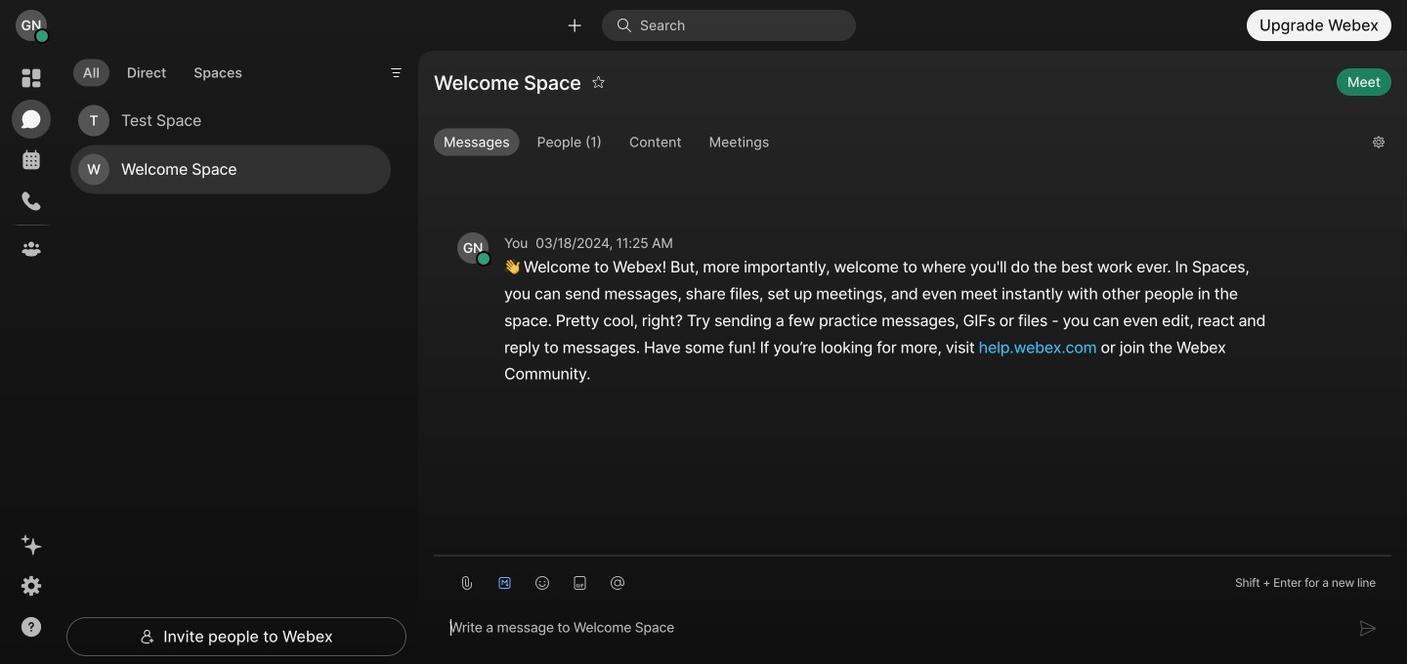 Task type: describe. For each thing, give the bounding box(es) containing it.
test space list item
[[70, 96, 391, 145]]

message composer toolbar element
[[434, 557, 1392, 602]]

welcome space list item
[[70, 145, 391, 194]]



Task type: vqa. For each thing, say whether or not it's contained in the screenshot.
Design ELEMENT within list item
no



Task type: locate. For each thing, give the bounding box(es) containing it.
group
[[434, 129, 1357, 160]]

tab list
[[68, 47, 257, 92]]

webex tab list
[[12, 59, 51, 269]]

navigation
[[0, 51, 63, 665]]



